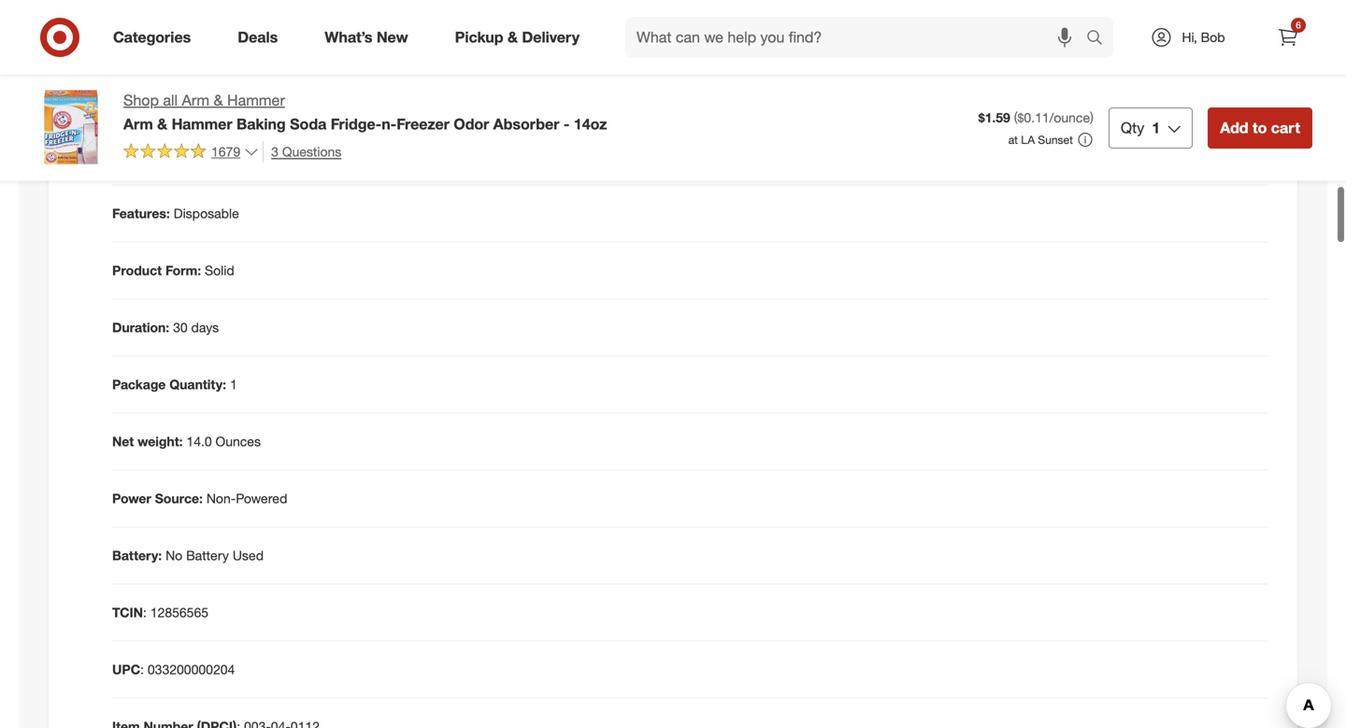 Task type: locate. For each thing, give the bounding box(es) containing it.
to
[[1253, 119, 1267, 137]]

product for product form: solid
[[112, 262, 162, 279]]

arm down shop
[[123, 115, 153, 133]]

of right '3'
[[280, 148, 292, 165]]

deals link
[[222, 17, 301, 58]]

product
[[520, 148, 566, 165]]

of left eyes
[[858, 148, 869, 165]]

deals
[[238, 28, 278, 46]]

1 vertical spatial non-
[[207, 491, 236, 507]]

0 vertical spatial 1
[[1152, 119, 1161, 137]]

fridge-
[[331, 115, 382, 133]]

pickup
[[455, 28, 504, 46]]

hammer up baking
[[227, 91, 285, 109]]

: left 12856565
[[143, 605, 147, 621]]

at
[[1009, 133, 1018, 147]]

0 horizontal spatial out
[[258, 148, 277, 165]]

$1.59
[[979, 109, 1011, 126]]

if
[[510, 148, 517, 165]]

not
[[738, 148, 757, 165]]

1 vertical spatial &
[[214, 91, 223, 109]]

1 vertical spatial hammer
[[172, 115, 232, 133]]

0 vertical spatial non-
[[197, 91, 225, 108]]

used
[[233, 548, 264, 564]]

what's new link
[[309, 17, 432, 58]]

1 horizontal spatial 1
[[1152, 119, 1161, 137]]

non- for toxic
[[197, 91, 225, 108]]

0 vertical spatial product
[[112, 148, 162, 165]]

1 right quantity:
[[230, 377, 237, 393]]

1679
[[211, 143, 240, 160]]

hammer
[[227, 91, 285, 109], [172, 115, 232, 133]]

non- for powered
[[207, 491, 236, 507]]

delivery
[[522, 28, 580, 46]]

shop
[[123, 91, 159, 109]]

hammer up 1679 link
[[172, 115, 232, 133]]

& left the 'toxic'
[[214, 91, 223, 109]]

3 questions link
[[263, 141, 342, 162]]

&
[[508, 28, 518, 46], [214, 91, 223, 109], [157, 115, 168, 133]]

1 product from the top
[[112, 148, 162, 165]]

out right keep on the right of the page
[[835, 148, 854, 165]]

freezer
[[397, 115, 450, 133]]

non-
[[197, 91, 225, 108], [207, 491, 236, 507]]

disposable
[[174, 205, 239, 222]]

1 vertical spatial :
[[140, 662, 144, 678]]

1 horizontal spatial of
[[332, 148, 343, 165]]

1
[[1152, 119, 1161, 137], [230, 377, 237, 393]]

shop all arm & hammer arm & hammer baking soda fridge-n-freezer odor absorber - 14oz
[[123, 91, 607, 133]]

$0.11
[[1018, 109, 1050, 126]]

0 horizontal spatial of
[[280, 148, 292, 165]]

medical
[[432, 148, 478, 165]]

image of arm & hammer baking soda fridge-n-freezer odor absorber - 14oz image
[[34, 90, 108, 165]]

2 out from the left
[[835, 148, 854, 165]]

30
[[173, 320, 188, 336]]

of
[[280, 148, 292, 165], [332, 148, 343, 165], [858, 148, 869, 165]]

:
[[143, 605, 147, 621], [140, 662, 144, 678]]

0 vertical spatial :
[[143, 605, 147, 621]]

scent:
[[112, 34, 152, 51]]

2 product from the top
[[112, 262, 162, 279]]

tcin
[[112, 605, 143, 621]]

out right "keep"
[[258, 148, 277, 165]]

1 vertical spatial arm
[[123, 115, 153, 133]]

1 horizontal spatial arm
[[182, 91, 210, 109]]

eyes
[[873, 148, 900, 165]]

product left "warning:"
[[112, 148, 162, 165]]

/ounce
[[1050, 109, 1091, 126]]

cart
[[1272, 119, 1301, 137]]

ingest,
[[760, 148, 799, 165]]

2 horizontal spatial of
[[858, 148, 869, 165]]

questions
[[282, 143, 342, 160]]

& down the all
[[157, 115, 168, 133]]

power source: non-powered
[[112, 491, 288, 507]]

0 vertical spatial &
[[508, 28, 518, 46]]

6 link
[[1268, 17, 1309, 58]]

1 of from the left
[[280, 148, 292, 165]]

0 vertical spatial hammer
[[227, 91, 285, 109]]

odor
[[454, 115, 489, 133]]

out
[[258, 148, 277, 165], [835, 148, 854, 165]]

tcin : 12856565
[[112, 605, 209, 621]]

battery
[[186, 548, 229, 564]]

0 horizontal spatial 1
[[230, 377, 237, 393]]

What can we help you find? suggestions appear below search field
[[626, 17, 1091, 58]]

2 horizontal spatial &
[[508, 28, 518, 46]]

3
[[271, 143, 279, 160]]

& right pickup
[[508, 28, 518, 46]]

help
[[481, 148, 506, 165]]

non- right source:
[[207, 491, 236, 507]]

14oz
[[574, 115, 607, 133]]

1 right qty
[[1152, 119, 1161, 137]]

package
[[112, 377, 166, 393]]

what's new
[[325, 28, 408, 46]]

seek
[[400, 148, 428, 165]]

: left 033200000204 at the left bottom of page
[[140, 662, 144, 678]]

product warning: keep out of reach of children, seek medical help if product is swallowed, eye irritant, do not ingest, keep out of eyes
[[112, 148, 900, 165]]

non- right 'facts:'
[[197, 91, 225, 108]]

1 vertical spatial product
[[112, 262, 162, 279]]

arm right the all
[[182, 91, 210, 109]]

product left the form:
[[112, 262, 162, 279]]

1 horizontal spatial &
[[214, 91, 223, 109]]

: for upc
[[140, 662, 144, 678]]

absorber
[[493, 115, 560, 133]]

0 horizontal spatial &
[[157, 115, 168, 133]]

1 horizontal spatial out
[[835, 148, 854, 165]]

categories link
[[97, 17, 214, 58]]

of right reach
[[332, 148, 343, 165]]

-
[[564, 115, 570, 133]]

1 out from the left
[[258, 148, 277, 165]]

package quantity: 1
[[112, 377, 237, 393]]

features: disposable
[[112, 205, 239, 222]]

form:
[[165, 262, 201, 279]]

0 horizontal spatial arm
[[123, 115, 153, 133]]



Task type: vqa. For each thing, say whether or not it's contained in the screenshot.
search
yes



Task type: describe. For each thing, give the bounding box(es) containing it.
hi, bob
[[1182, 29, 1226, 45]]

(
[[1014, 109, 1018, 126]]

la
[[1021, 133, 1035, 147]]

scented
[[155, 34, 205, 51]]

source:
[[155, 491, 203, 507]]

: for tcin
[[143, 605, 147, 621]]

1 vertical spatial 1
[[230, 377, 237, 393]]

3 of from the left
[[858, 148, 869, 165]]

bob
[[1201, 29, 1226, 45]]

1679 link
[[123, 141, 259, 164]]

add to cart button
[[1208, 107, 1313, 149]]

weight:
[[138, 434, 183, 450]]

hi,
[[1182, 29, 1198, 45]]

12856565
[[150, 605, 209, 621]]

facts:
[[156, 91, 194, 108]]

reach
[[295, 148, 328, 165]]

at la sunset
[[1009, 133, 1073, 147]]

14.0
[[186, 434, 212, 450]]

qty
[[1121, 119, 1145, 137]]

upc
[[112, 662, 140, 678]]

sunset
[[1038, 133, 1073, 147]]

days
[[191, 320, 219, 336]]

no
[[166, 548, 183, 564]]

duration: 30 days
[[112, 320, 219, 336]]

children,
[[347, 148, 396, 165]]

scent: scented
[[112, 34, 205, 51]]

battery:
[[112, 548, 162, 564]]

product for product warning: keep out of reach of children, seek medical help if product is swallowed, eye irritant, do not ingest, keep out of eyes
[[112, 148, 162, 165]]

pickup & delivery link
[[439, 17, 603, 58]]

duration:
[[112, 320, 169, 336]]

net
[[112, 434, 134, 450]]

keep
[[224, 148, 254, 165]]

powered
[[236, 491, 288, 507]]

new
[[377, 28, 408, 46]]

add to cart
[[1221, 119, 1301, 137]]

irritant,
[[674, 148, 715, 165]]

soda
[[290, 115, 327, 133]]

pickup & delivery
[[455, 28, 580, 46]]

2 vertical spatial &
[[157, 115, 168, 133]]

keep
[[803, 148, 831, 165]]

toxic
[[225, 91, 255, 108]]

health
[[112, 91, 153, 108]]

warning:
[[165, 148, 220, 165]]

swallowed,
[[583, 148, 647, 165]]

search
[[1078, 30, 1123, 48]]

2 of from the left
[[332, 148, 343, 165]]

6
[[1296, 19, 1302, 31]]

quantity:
[[169, 377, 226, 393]]

0 vertical spatial arm
[[182, 91, 210, 109]]

eye
[[650, 148, 671, 165]]

all
[[163, 91, 178, 109]]

3 questions
[[271, 143, 342, 160]]

add
[[1221, 119, 1249, 137]]

ounces
[[216, 434, 261, 450]]

health facts: non-toxic
[[112, 91, 255, 108]]

qty 1
[[1121, 119, 1161, 137]]

)
[[1091, 109, 1094, 126]]

baking
[[237, 115, 286, 133]]

n-
[[382, 115, 397, 133]]

$1.59 ( $0.11 /ounce )
[[979, 109, 1094, 126]]

upc : 033200000204
[[112, 662, 235, 678]]

do
[[719, 148, 734, 165]]

categories
[[113, 28, 191, 46]]

net weight: 14.0 ounces
[[112, 434, 261, 450]]

is
[[570, 148, 579, 165]]

what's
[[325, 28, 373, 46]]

solid
[[205, 262, 234, 279]]

power
[[112, 491, 151, 507]]

features:
[[112, 205, 170, 222]]

battery: no battery used
[[112, 548, 264, 564]]

033200000204
[[148, 662, 235, 678]]



